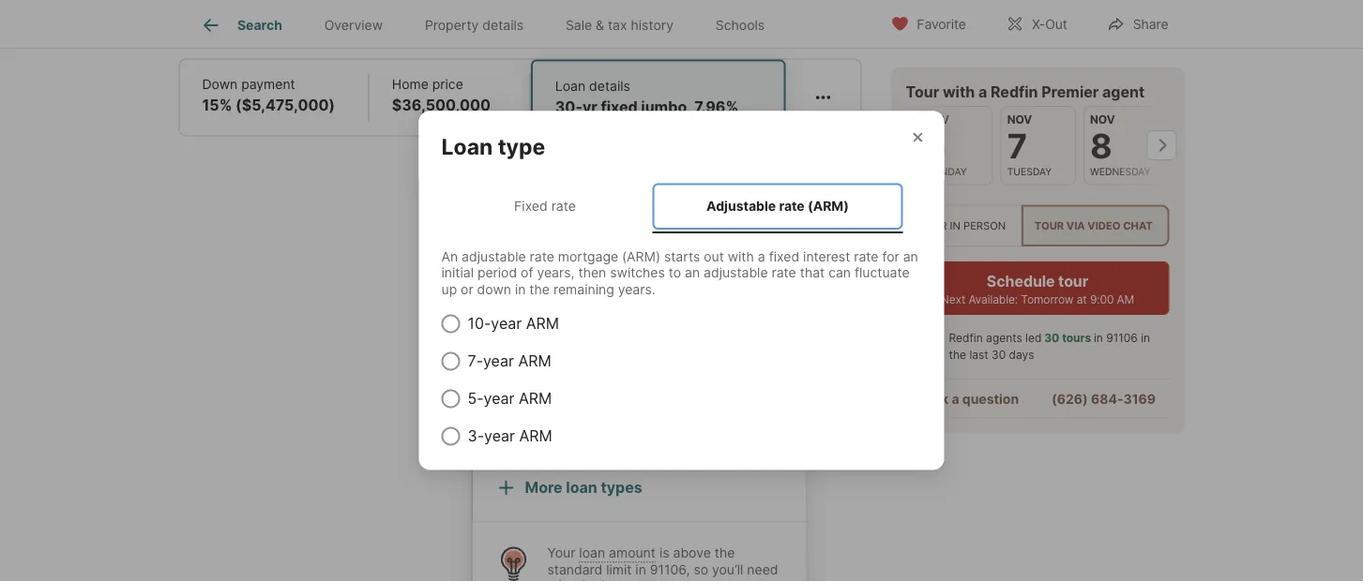 Task type: vqa. For each thing, say whether or not it's contained in the screenshot.
the a
yes



Task type: describe. For each thing, give the bounding box(es) containing it.
mortgage
[[550, 9, 619, 27]]

15-
[[521, 442, 544, 461]]

tours
[[1063, 332, 1092, 346]]

ask
[[924, 392, 949, 408]]

rate up 'fluctuate'
[[854, 249, 879, 265]]

loan inside tooltip
[[495, 331, 531, 350]]

an
[[442, 249, 458, 265]]

led
[[1026, 332, 1042, 346]]

15-year fixed jumbo
[[521, 442, 662, 461]]

next image
[[1147, 131, 1178, 161]]

91106 inside according to icanbuy, the average interest rate for a 30-year fixed jumbo loan in 91106 is 7.958 %. compare current rates
[[644, 273, 676, 287]]

to inside according to icanbuy, the average interest rate for a 30-year fixed jumbo loan in 91106 is 7.958 %. compare current rates
[[552, 259, 563, 273]]

compare current rates link
[[495, 287, 620, 301]]

history
[[631, 17, 674, 33]]

need
[[748, 563, 779, 579]]

a inside an adjustable rate mortgage (arm) starts out with a fixed interest rate for an initial period of years, then switches to an adjustable rate that can fluctuate up or down in the remaining years.
[[758, 249, 766, 265]]

starts
[[665, 249, 700, 265]]

the inside in the last 30 days
[[949, 349, 967, 363]]

ask a question
[[924, 392, 1019, 408]]

last
[[970, 349, 989, 363]]

1 horizontal spatial adjustable
[[704, 265, 768, 281]]

an adjustable rate mortgage (arm) starts out with a fixed interest rate for an initial period of years, then switches to an adjustable rate that can fluctuate up or down in the remaining years.
[[442, 249, 919, 298]]

15-year fixed jumbo radio
[[495, 442, 514, 461]]

(626) 684-3169 link
[[1052, 392, 1156, 408]]

loan for amount
[[579, 546, 606, 562]]

is inside according to icanbuy, the average interest rate for a 30-year fixed jumbo loan in 91106 is 7.958 %. compare current rates
[[679, 273, 687, 287]]

lightbulb icon image
[[495, 546, 533, 582]]

schools
[[716, 17, 765, 33]]

,
[[687, 563, 690, 579]]

according
[[495, 259, 549, 273]]

more loan types
[[525, 480, 643, 498]]

is inside is above the standard limit in
[[660, 546, 670, 562]]

in inside an adjustable rate mortgage (arm) starts out with a fixed interest rate for an initial period of years, then switches to an adjustable rate that can fluctuate up or down in the remaining years.
[[515, 282, 526, 298]]

rate inside according to icanbuy, the average interest rate for a 30-year fixed jumbo loan in 91106 is 7.958 %. compare current rates
[[724, 259, 745, 273]]

sale
[[566, 17, 592, 33]]

mortgage
[[558, 249, 619, 265]]

30-year fixed jumbo radio
[[495, 367, 514, 386]]

search link
[[200, 14, 282, 37]]

for inside an adjustable rate mortgage (arm) starts out with a fixed interest rate for an initial period of years, then switches to an adjustable rate that can fluctuate up or down in the remaining years.
[[883, 249, 900, 265]]

year for 10-year arm
[[491, 315, 522, 333]]

%.
[[721, 273, 734, 287]]

jumbo,
[[641, 99, 691, 117]]

out
[[704, 249, 724, 265]]

tab list inside loan type dialog
[[442, 180, 922, 234]]

days
[[1010, 349, 1035, 363]]

jumbo for 15-year fixed jumbo
[[619, 442, 662, 461]]

mortgage insurance link
[[550, 9, 692, 27]]

5-
[[468, 390, 484, 408]]

rates
[[591, 287, 620, 301]]

adjustable rate (arm)
[[707, 199, 849, 214]]

30- inside according to icanbuy, the average interest rate for a 30-year fixed jumbo loan in 91106 is 7.958 %. compare current rates
[[495, 273, 515, 287]]

share button
[[1091, 4, 1185, 43]]

video
[[1088, 220, 1121, 232]]

loan inside loan type dialog
[[442, 134, 493, 160]]

initial
[[442, 265, 474, 281]]

tour
[[1059, 272, 1089, 291]]

, so you'll need a
[[548, 563, 779, 582]]

lightbulb icon element
[[495, 546, 548, 582]]

your
[[548, 546, 576, 562]]

tomorrow
[[1022, 293, 1074, 307]]

year for 20-year fixed jumbo
[[547, 405, 578, 423]]

nov 8 wednesday
[[1090, 113, 1151, 177]]

sale & tax history
[[566, 17, 674, 33]]

fixed up 20-year fixed jumbo
[[582, 367, 617, 385]]

chat
[[1124, 220, 1153, 232]]

list box containing tour in person
[[906, 205, 1170, 247]]

property
[[425, 17, 479, 33]]

previous image
[[899, 131, 929, 161]]

loan for types
[[566, 480, 598, 498]]

0 horizontal spatial adjustable
[[462, 249, 526, 265]]

of
[[521, 265, 534, 281]]

fixed inside according to icanbuy, the average interest rate for a 30-year fixed jumbo loan in 91106 is 7.958 %. compare current rates
[[541, 273, 567, 287]]

1 vertical spatial 91106
[[1107, 332, 1138, 346]]

5-year ARM radio
[[442, 390, 460, 409]]

compare
[[495, 287, 545, 301]]

the inside according to icanbuy, the average interest rate for a 30-year fixed jumbo loan in 91106 is 7.958 %. compare current rates
[[614, 259, 631, 273]]

ask a question link
[[924, 392, 1019, 408]]

wednesday
[[1090, 166, 1151, 177]]

schedule
[[987, 272, 1056, 291]]

2 vertical spatial 91106
[[650, 563, 687, 579]]

am
[[1117, 293, 1135, 307]]

adjustable rate tab
[[653, 184, 903, 230]]

mortgage insurance
[[550, 9, 692, 27]]

year for 7-year arm
[[483, 352, 514, 371]]

home price $36,500,000
[[392, 77, 491, 115]]

type inside dialog
[[498, 134, 546, 160]]

down
[[477, 282, 512, 298]]

7.958
[[690, 273, 721, 287]]

$9,733
[[464, 9, 514, 27]]

nov 7 tuesday
[[1007, 113, 1052, 177]]

684-
[[1092, 392, 1124, 408]]

in inside is above the standard limit in
[[636, 563, 647, 579]]

nov for 6
[[924, 113, 949, 127]]

is above the standard limit in
[[548, 546, 735, 579]]

7-
[[468, 352, 483, 371]]

tour with a redfin premier agent
[[906, 83, 1145, 101]]

(arm) inside an adjustable rate mortgage (arm) starts out with a fixed interest rate for an initial period of years, then switches to an adjustable rate that can fluctuate up or down in the remaining years.
[[622, 249, 661, 265]]

10-year ARM radio
[[442, 315, 460, 334]]

3169
[[1124, 392, 1156, 408]]

amount
[[609, 546, 656, 562]]

fixed inside loan details 30-yr fixed jumbo, 7.96%
[[601, 99, 638, 117]]

in right tours
[[1094, 332, 1104, 346]]

agents
[[987, 332, 1023, 346]]

fixed down 20-year fixed jumbo
[[580, 442, 614, 461]]

the inside is above the standard limit in
[[715, 546, 735, 562]]

fixed rate tab
[[460, 184, 630, 230]]

down payment 15% ($5,475,000)
[[202, 77, 335, 115]]

fixed inside an adjustable rate mortgage (arm) starts out with a fixed interest rate for an initial period of years, then switches to an adjustable rate that can fluctuate up or down in the remaining years.
[[769, 249, 800, 265]]

redfin agents led 30 tours in 91106
[[949, 332, 1138, 346]]

down
[[202, 77, 238, 93]]

rate left that on the top right
[[772, 265, 797, 281]]

loan type inside tooltip
[[495, 331, 568, 350]]

homeowners' insurance
[[201, 9, 372, 27]]

x-out button
[[990, 4, 1084, 43]]

($5,475,000)
[[236, 97, 335, 115]]

in the last 30 days
[[949, 332, 1151, 363]]

your loan amount
[[548, 546, 656, 562]]

9:00
[[1091, 293, 1114, 307]]

3-
[[468, 428, 484, 446]]

loan amount link
[[579, 546, 656, 562]]

year for 5-year arm
[[484, 390, 515, 408]]

nov 6 monday
[[924, 113, 967, 177]]

via
[[1067, 220, 1086, 232]]

jumbo for 30-year fixed jumbo
[[621, 367, 665, 385]]

year for 30-year fixed jumbo
[[547, 367, 578, 385]]

property details
[[425, 17, 524, 33]]

you'll
[[712, 563, 744, 579]]

tour for tour via video chat
[[1035, 220, 1065, 232]]

tour in person
[[918, 220, 1006, 232]]



Task type: locate. For each thing, give the bounding box(es) containing it.
30 for days
[[992, 349, 1006, 363]]

0 horizontal spatial (arm)
[[622, 249, 661, 265]]

rate
[[552, 199, 576, 214], [779, 199, 805, 214], [530, 249, 555, 265], [854, 249, 879, 265], [724, 259, 745, 273], [772, 265, 797, 281]]

jumbo down 30-year fixed jumbo
[[621, 405, 665, 423]]

insurance for homeowners' insurance
[[303, 9, 372, 27]]

loan details 30-yr fixed jumbo, 7.96%
[[555, 79, 739, 117]]

1 vertical spatial loan
[[442, 134, 493, 160]]

30 right led
[[1045, 332, 1060, 346]]

fixed rate
[[514, 199, 576, 214]]

tour left the via
[[1035, 220, 1065, 232]]

an
[[904, 249, 919, 265], [685, 265, 700, 281]]

1 vertical spatial loan
[[566, 480, 598, 498]]

type up '7-year arm'
[[534, 331, 568, 350]]

the inside an adjustable rate mortgage (arm) starts out with a fixed interest rate for an initial period of years, then switches to an adjustable rate that can fluctuate up or down in the remaining years.
[[530, 282, 550, 298]]

2 vertical spatial loan
[[579, 546, 606, 562]]

in inside in the last 30 days
[[1142, 332, 1151, 346]]

arm right 20-year fixed jumbo option
[[519, 390, 552, 408]]

tax
[[608, 17, 628, 33]]

details right property
[[483, 17, 524, 33]]

1 horizontal spatial with
[[943, 83, 976, 101]]

(arm) up can
[[808, 199, 849, 214]]

out
[[1046, 16, 1068, 32]]

the left the last
[[949, 349, 967, 363]]

1 vertical spatial 30-
[[495, 273, 515, 287]]

property details tab
[[404, 3, 545, 48]]

the up years.
[[614, 259, 631, 273]]

rate up years,
[[530, 249, 555, 265]]

year up '5-year arm'
[[483, 352, 514, 371]]

year down compare
[[491, 315, 522, 333]]

(arm) up switches
[[622, 249, 661, 265]]

person
[[964, 220, 1006, 232]]

then
[[579, 265, 607, 281]]

to
[[552, 259, 563, 273], [669, 265, 682, 281]]

8
[[1090, 126, 1113, 167]]

10-year arm
[[468, 315, 559, 333]]

rate right the fixed
[[552, 199, 576, 214]]

loan down $36,500,000
[[442, 134, 493, 160]]

details inside loan details 30-yr fixed jumbo, 7.96%
[[590, 79, 631, 95]]

years.
[[618, 282, 656, 298]]

0 horizontal spatial nov
[[924, 113, 949, 127]]

1 horizontal spatial is
[[679, 273, 687, 287]]

0 horizontal spatial to
[[552, 259, 563, 273]]

tuesday
[[1007, 166, 1052, 177]]

$36,500,000
[[392, 97, 491, 115]]

yr
[[583, 99, 598, 117]]

tour up "previous" icon
[[906, 83, 940, 101]]

1 vertical spatial redfin
[[949, 332, 983, 346]]

0 vertical spatial 30-
[[555, 99, 583, 117]]

remaining
[[554, 282, 615, 298]]

search
[[237, 17, 282, 33]]

loan type inside the loan type element
[[442, 134, 546, 160]]

sale & tax history tab
[[545, 3, 695, 48]]

rate right adjustable
[[779, 199, 805, 214]]

interest
[[804, 249, 851, 265], [680, 259, 721, 273]]

7-year arm
[[468, 352, 552, 371]]

agent
[[1103, 83, 1145, 101]]

redfin up 7
[[991, 83, 1039, 101]]

in inside according to icanbuy, the average interest rate for a 30-year fixed jumbo loan in 91106 is 7.958 %. compare current rates
[[632, 273, 641, 287]]

1 vertical spatial is
[[660, 546, 670, 562]]

fixed down "adjustable rate" tab
[[769, 249, 800, 265]]

to down starts
[[669, 265, 682, 281]]

91106 down above
[[650, 563, 687, 579]]

jumbo up types
[[619, 442, 662, 461]]

year
[[515, 273, 538, 287], [491, 315, 522, 333], [483, 352, 514, 371], [547, 367, 578, 385], [484, 390, 515, 408], [547, 405, 578, 423], [484, 428, 515, 446], [544, 442, 575, 461]]

1 horizontal spatial 30-
[[521, 367, 547, 385]]

loan up '7-year arm'
[[495, 331, 531, 350]]

year down 20-year fixed jumbo option
[[484, 428, 515, 446]]

an down starts
[[685, 265, 700, 281]]

adjustable up period
[[462, 249, 526, 265]]

0 vertical spatial 91106
[[644, 273, 676, 287]]

for up 'fluctuate'
[[883, 249, 900, 265]]

can
[[829, 265, 851, 281]]

nov for 7
[[1007, 113, 1032, 127]]

30- right 30-year fixed jumbo option
[[521, 367, 547, 385]]

1 vertical spatial 30
[[992, 349, 1006, 363]]

type up the fixed
[[498, 134, 546, 160]]

0 horizontal spatial is
[[660, 546, 670, 562]]

1 horizontal spatial loan
[[495, 331, 531, 350]]

91106 down am
[[1107, 332, 1138, 346]]

2 horizontal spatial nov
[[1090, 113, 1115, 127]]

tour for tour with a redfin premier agent
[[906, 83, 940, 101]]

loan type element
[[442, 111, 568, 161]]

0 horizontal spatial with
[[728, 249, 755, 265]]

fixed right yr
[[601, 99, 638, 117]]

nov up "previous" icon
[[924, 113, 949, 127]]

None text field
[[511, 224, 768, 246]]

1 horizontal spatial for
[[883, 249, 900, 265]]

91106 down the average
[[644, 273, 676, 287]]

adjustable
[[707, 199, 776, 214]]

at
[[1077, 293, 1088, 307]]

tab list containing search
[[179, 0, 801, 48]]

1 horizontal spatial (arm)
[[808, 199, 849, 214]]

3-year arm
[[468, 428, 553, 446]]

nov inside nov 6 monday
[[924, 113, 949, 127]]

homeowners'
[[201, 9, 299, 27]]

loan up rates
[[606, 273, 628, 287]]

current
[[548, 287, 589, 301]]

2 horizontal spatial 30-
[[555, 99, 583, 117]]

10-
[[468, 315, 491, 333]]

nov down agent
[[1090, 113, 1115, 127]]

to up "compare current rates" link
[[552, 259, 563, 273]]

insurance
[[303, 9, 372, 27], [623, 9, 692, 27]]

tab list
[[179, 0, 801, 48], [442, 180, 922, 234]]

arm for 10-year arm
[[526, 315, 559, 333]]

tour
[[906, 83, 940, 101], [918, 220, 947, 232], [1035, 220, 1065, 232]]

in down of in the left top of the page
[[515, 282, 526, 298]]

1 horizontal spatial nov
[[1007, 113, 1032, 127]]

rate inside tab
[[779, 199, 805, 214]]

year up 20-year fixed jumbo
[[547, 367, 578, 385]]

a inside , so you'll need a
[[548, 579, 555, 582]]

up
[[442, 282, 457, 298]]

1 horizontal spatial 30
[[1045, 332, 1060, 346]]

redfin
[[991, 83, 1039, 101], [949, 332, 983, 346]]

in inside 'list box'
[[950, 220, 961, 232]]

interest up can
[[804, 249, 851, 265]]

year for 3-year arm
[[484, 428, 515, 446]]

6
[[924, 126, 947, 167]]

home
[[392, 77, 429, 93]]

3-year ARM radio
[[442, 428, 460, 446]]

loan up yr
[[555, 79, 586, 95]]

0 horizontal spatial loan
[[442, 134, 493, 160]]

loan inside according to icanbuy, the average interest rate for a 30-year fixed jumbo loan in 91106 is 7.958 %. compare current rates
[[606, 273, 628, 287]]

year up more
[[544, 442, 575, 461]]

year for 15-year fixed jumbo
[[544, 442, 575, 461]]

7-year ARM radio
[[442, 352, 460, 371]]

year inside according to icanbuy, the average interest rate for a 30-year fixed jumbo loan in 91106 is 7.958 %. compare current rates
[[515, 273, 538, 287]]

30 for tours
[[1045, 332, 1060, 346]]

for inside according to icanbuy, the average interest rate for a 30-year fixed jumbo loan in 91106 is 7.958 %. compare current rates
[[748, 259, 763, 273]]

overview tab
[[303, 3, 404, 48]]

adjustable
[[462, 249, 526, 265], [704, 265, 768, 281]]

details inside tab
[[483, 17, 524, 33]]

0 horizontal spatial details
[[483, 17, 524, 33]]

arm down 20- at the bottom
[[519, 428, 553, 446]]

1 horizontal spatial an
[[904, 249, 919, 265]]

arm for 7-year arm
[[518, 352, 552, 371]]

20-
[[521, 405, 547, 423]]

2 vertical spatial loan
[[495, 331, 531, 350]]

next
[[941, 293, 966, 307]]

fixed down 30-year fixed jumbo
[[582, 405, 617, 423]]

year down 30-year fixed jumbo option
[[484, 390, 515, 408]]

period
[[478, 265, 517, 281]]

0 vertical spatial loan
[[555, 79, 586, 95]]

with inside an adjustable rate mortgage (arm) starts out with a fixed interest rate for an initial period of years, then switches to an adjustable rate that can fluctuate up or down in the remaining years.
[[728, 249, 755, 265]]

2 horizontal spatial loan
[[555, 79, 586, 95]]

nov down tour with a redfin premier agent
[[1007, 113, 1032, 127]]

0 horizontal spatial interest
[[680, 259, 721, 273]]

with right out
[[728, 249, 755, 265]]

an up 'fluctuate'
[[904, 249, 919, 265]]

3 nov from the left
[[1090, 113, 1115, 127]]

1 horizontal spatial redfin
[[991, 83, 1039, 101]]

above
[[673, 546, 711, 562]]

0 vertical spatial (arm)
[[808, 199, 849, 214]]

30- down sale
[[555, 99, 583, 117]]

schedule tour next available: tomorrow at 9:00 am
[[941, 272, 1135, 307]]

2 nov from the left
[[1007, 113, 1032, 127]]

the down of in the left top of the page
[[530, 282, 550, 298]]

7.96%
[[695, 99, 739, 117]]

nov inside nov 8 wednesday
[[1090, 113, 1115, 127]]

average
[[634, 259, 677, 273]]

arm
[[526, 315, 559, 333], [518, 352, 552, 371], [519, 390, 552, 408], [519, 428, 553, 446]]

0 vertical spatial with
[[943, 83, 976, 101]]

0 vertical spatial loan
[[606, 273, 628, 287]]

the up you'll
[[715, 546, 735, 562]]

1 horizontal spatial insurance
[[623, 9, 692, 27]]

interest up 7.958
[[680, 259, 721, 273]]

tooltip containing loan type
[[473, 137, 1156, 582]]

rate inside tab
[[552, 199, 576, 214]]

1 insurance from the left
[[303, 9, 372, 27]]

jumbo
[[570, 273, 603, 287], [621, 367, 665, 385], [621, 405, 665, 423], [619, 442, 662, 461]]

in down amount
[[636, 563, 647, 579]]

in left person
[[950, 220, 961, 232]]

loan right more
[[566, 480, 598, 498]]

tab list up price
[[179, 0, 801, 48]]

year down according
[[515, 273, 538, 287]]

30-year fixed jumbo
[[521, 367, 665, 385]]

0 vertical spatial 30
[[1045, 332, 1060, 346]]

1 vertical spatial loan type
[[495, 331, 568, 350]]

0 horizontal spatial insurance
[[303, 9, 372, 27]]

redfin up the last
[[949, 332, 983, 346]]

0 horizontal spatial redfin
[[949, 332, 983, 346]]

tooltip
[[473, 137, 1156, 582]]

favorite
[[917, 16, 967, 32]]

30 inside in the last 30 days
[[992, 349, 1006, 363]]

0 vertical spatial details
[[483, 17, 524, 33]]

0 horizontal spatial for
[[748, 259, 763, 273]]

loan type dialog
[[419, 111, 945, 471]]

is left 7.958
[[679, 273, 687, 287]]

0 vertical spatial redfin
[[991, 83, 1039, 101]]

jumbo inside according to icanbuy, the average interest rate for a 30-year fixed jumbo loan in 91106 is 7.958 %. compare current rates
[[570, 273, 603, 287]]

overview
[[324, 17, 383, 33]]

30
[[1045, 332, 1060, 346], [992, 349, 1006, 363]]

0 vertical spatial loan type
[[442, 134, 546, 160]]

tour for tour in person
[[918, 220, 947, 232]]

payment
[[241, 77, 295, 93]]

or
[[461, 282, 474, 298]]

0 horizontal spatial 30
[[992, 349, 1006, 363]]

loan type down $36,500,000
[[442, 134, 546, 160]]

adjustable down out
[[704, 265, 768, 281]]

schools tab
[[695, 3, 786, 48]]

0 vertical spatial type
[[498, 134, 546, 160]]

2 vertical spatial 30-
[[521, 367, 547, 385]]

0 vertical spatial is
[[679, 273, 687, 287]]

fixed up "compare current rates" link
[[541, 273, 567, 287]]

&
[[596, 17, 605, 33]]

loan inside loan details 30-yr fixed jumbo, 7.96%
[[555, 79, 586, 95]]

2 insurance from the left
[[623, 9, 692, 27]]

tab list containing fixed rate
[[442, 180, 922, 234]]

to inside an adjustable rate mortgage (arm) starts out with a fixed interest rate for an initial period of years, then switches to an adjustable rate that can fluctuate up or down in the remaining years.
[[669, 265, 682, 281]]

insurance for mortgage insurance
[[623, 9, 692, 27]]

1 nov from the left
[[924, 113, 949, 127]]

1 vertical spatial with
[[728, 249, 755, 265]]

0 horizontal spatial 30-
[[495, 273, 515, 287]]

30 down agents
[[992, 349, 1006, 363]]

nov
[[924, 113, 949, 127], [1007, 113, 1032, 127], [1090, 113, 1115, 127]]

1 vertical spatial (arm)
[[622, 249, 661, 265]]

1 horizontal spatial details
[[590, 79, 631, 95]]

20-year fixed jumbo radio
[[495, 405, 514, 423]]

jumbo for 20-year fixed jumbo
[[621, 405, 665, 423]]

jumbo down icanbuy,
[[570, 273, 603, 287]]

list box
[[906, 205, 1170, 247]]

in down the average
[[632, 273, 641, 287]]

20-year fixed jumbo
[[521, 405, 665, 423]]

1 vertical spatial details
[[590, 79, 631, 95]]

1 horizontal spatial interest
[[804, 249, 851, 265]]

arm down "compare current rates" link
[[526, 315, 559, 333]]

interest inside according to icanbuy, the average interest rate for a 30-year fixed jumbo loan in 91106 is 7.958 %. compare current rates
[[680, 259, 721, 273]]

interest inside an adjustable rate mortgage (arm) starts out with a fixed interest rate for an initial period of years, then switches to an adjustable rate that can fluctuate up or down in the remaining years.
[[804, 249, 851, 265]]

details for loan details 30-yr fixed jumbo, 7.96%
[[590, 79, 631, 95]]

fluctuate
[[855, 265, 910, 281]]

rate up %. at the right top
[[724, 259, 745, 273]]

jumbo up 20-year fixed jumbo
[[621, 367, 665, 385]]

tour left person
[[918, 220, 947, 232]]

share
[[1134, 16, 1169, 32]]

more
[[525, 480, 563, 498]]

tab list up starts
[[442, 180, 922, 234]]

with up nov 6 monday at the top right of page
[[943, 83, 976, 101]]

0 horizontal spatial an
[[685, 265, 700, 281]]

year up 15-year fixed jumbo
[[547, 405, 578, 423]]

in up 3169
[[1142, 332, 1151, 346]]

None button
[[918, 106, 993, 185], [1001, 106, 1076, 185], [1084, 106, 1159, 185], [918, 106, 993, 185], [1001, 106, 1076, 185], [1084, 106, 1159, 185]]

1 vertical spatial type
[[534, 331, 568, 350]]

for right out
[[748, 259, 763, 273]]

that
[[800, 265, 825, 281]]

details up yr
[[590, 79, 631, 95]]

switches
[[610, 265, 665, 281]]

arm right 30-year fixed jumbo option
[[518, 352, 552, 371]]

details for property details
[[483, 17, 524, 33]]

(arm) inside "adjustable rate" tab
[[808, 199, 849, 214]]

(arm)
[[808, 199, 849, 214], [622, 249, 661, 265]]

30- inside loan details 30-yr fixed jumbo, 7.96%
[[555, 99, 583, 117]]

30- up compare
[[495, 273, 515, 287]]

loan type up '7-year arm'
[[495, 331, 568, 350]]

is up , so you'll need a
[[660, 546, 670, 562]]

arm for 5-year arm
[[519, 390, 552, 408]]

fixed
[[514, 199, 548, 214]]

1 horizontal spatial to
[[669, 265, 682, 281]]

arm for 3-year arm
[[519, 428, 553, 446]]

a inside according to icanbuy, the average interest rate for a 30-year fixed jumbo loan in 91106 is 7.958 %. compare current rates
[[766, 259, 772, 273]]

according to icanbuy, the average interest rate for a 30-year fixed jumbo loan in 91106 is 7.958 %. compare current rates
[[495, 259, 772, 301]]

nov inside nov 7 tuesday
[[1007, 113, 1032, 127]]

loan up standard
[[579, 546, 606, 562]]

0 vertical spatial tab list
[[179, 0, 801, 48]]

nov for 8
[[1090, 113, 1115, 127]]

icanbuy,
[[566, 259, 611, 273]]

price
[[433, 77, 464, 93]]

is
[[679, 273, 687, 287], [660, 546, 670, 562]]

7
[[1007, 126, 1027, 167]]

1 vertical spatial tab list
[[442, 180, 922, 234]]



